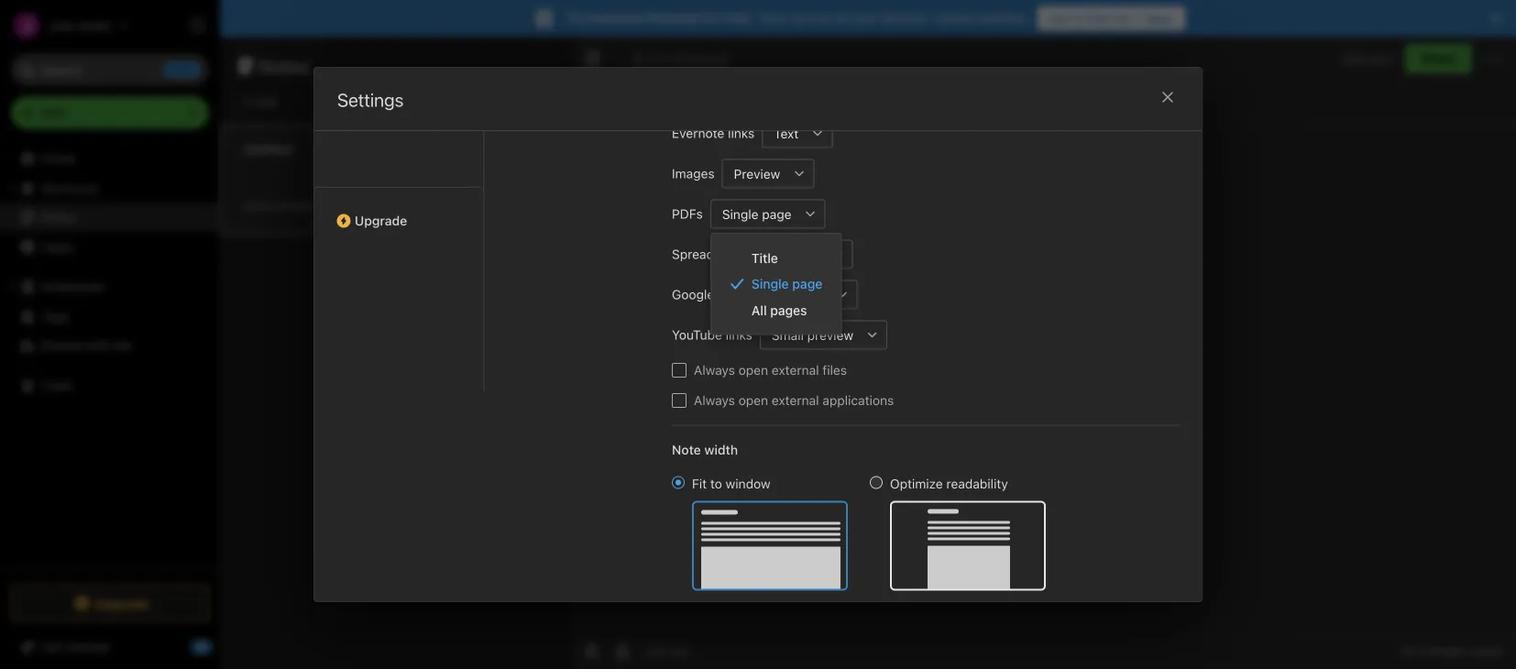 Task type: describe. For each thing, give the bounding box(es) containing it.
Choose default view option for Images field
[[722, 160, 815, 189]]

get it free for 7 days
[[1049, 11, 1175, 26]]

tags button
[[0, 302, 219, 331]]

your
[[852, 11, 878, 26]]

Choose default view option for Spreadsheets field
[[761, 240, 853, 270]]

1 vertical spatial links
[[752, 287, 779, 303]]

try evernote personal for free: sync across all your devices. cancel anytime.
[[567, 11, 1029, 26]]

to
[[711, 477, 722, 492]]

fit to window
[[692, 477, 771, 492]]

cancel
[[934, 11, 975, 26]]

with
[[86, 338, 111, 353]]

all
[[836, 11, 849, 26]]

links for evernote links
[[728, 126, 755, 141]]

all for all pages
[[752, 303, 767, 318]]

expand note image
[[582, 48, 604, 70]]

tasks button
[[0, 232, 219, 261]]

you
[[1371, 52, 1391, 65]]

google
[[672, 287, 714, 303]]

always for always open external files
[[694, 363, 735, 378]]

youtube links
[[672, 328, 753, 343]]

upgrade for the topmost upgrade popup button
[[355, 214, 407, 229]]

shared
[[40, 338, 82, 353]]

text button
[[762, 119, 803, 149]]

Always open external applications checkbox
[[672, 394, 687, 409]]

notebooks link
[[0, 272, 219, 302]]

page inside "button"
[[762, 207, 792, 222]]

shared with me
[[40, 338, 132, 353]]

text
[[774, 126, 799, 141]]

all pages
[[752, 303, 807, 318]]

evernote links
[[672, 126, 755, 141]]

for for 7
[[1114, 11, 1131, 26]]

applications
[[823, 393, 894, 409]]

youtube
[[672, 328, 722, 343]]

always open external applications
[[694, 393, 894, 409]]

width
[[705, 443, 738, 458]]

images
[[672, 166, 715, 182]]

first notebook
[[648, 51, 730, 65]]

Note Editor text field
[[569, 125, 1517, 632]]

me
[[114, 338, 132, 353]]

note width
[[672, 443, 738, 458]]

add a reminder image
[[580, 640, 602, 662]]

get it free for 7 days button
[[1038, 6, 1186, 30]]

trash link
[[0, 371, 219, 401]]

changes
[[1419, 644, 1466, 658]]

single page link
[[711, 271, 841, 297]]

dropdown list menu
[[711, 245, 841, 323]]

note
[[251, 94, 278, 109]]

across
[[793, 11, 832, 26]]

single page button
[[710, 200, 796, 229]]

settings image
[[187, 15, 209, 37]]

window
[[726, 477, 771, 492]]

title
[[752, 250, 778, 265]]

1 vertical spatial upgrade button
[[11, 585, 209, 622]]

open for always open external applications
[[739, 393, 768, 409]]

tasks
[[40, 239, 74, 254]]

all pages link
[[711, 297, 841, 323]]

a few minutes ago
[[244, 199, 338, 212]]

untitled
[[244, 142, 292, 157]]

for for free:
[[703, 11, 720, 26]]

it
[[1074, 11, 1083, 26]]

a
[[244, 199, 250, 212]]

preview button
[[722, 160, 785, 189]]

minutes
[[275, 199, 316, 212]]

share
[[1421, 51, 1457, 66]]

1
[[242, 94, 248, 109]]

home
[[40, 151, 75, 166]]

notebook
[[676, 51, 730, 65]]

few
[[253, 199, 272, 212]]

option group containing fit to window
[[672, 475, 1046, 591]]

only you
[[1342, 52, 1391, 65]]

devices.
[[882, 11, 931, 26]]

optimize
[[890, 477, 943, 492]]

new
[[40, 105, 67, 120]]

free:
[[723, 11, 754, 26]]

days
[[1146, 11, 1175, 26]]

Optimize readability radio
[[870, 477, 883, 490]]

single inside "button"
[[722, 207, 759, 222]]

links for youtube links
[[726, 328, 753, 343]]

shortcuts button
[[0, 173, 219, 203]]

settings tooltip
[[204, 7, 293, 44]]

small
[[772, 328, 804, 343]]

shortcuts
[[41, 180, 99, 196]]

1 note
[[242, 94, 278, 109]]

saved
[[1469, 644, 1502, 658]]



Task type: locate. For each thing, give the bounding box(es) containing it.
1 vertical spatial open
[[739, 393, 768, 409]]

single page up pages
[[752, 276, 823, 292]]

1 for from the left
[[703, 11, 720, 26]]

note window element
[[569, 37, 1517, 669]]

page down choose default view option for spreadsheets field
[[793, 276, 823, 292]]

notes link
[[0, 203, 219, 232]]

for inside button
[[1114, 11, 1131, 26]]

0 horizontal spatial settings
[[231, 18, 278, 32]]

1 open from the top
[[739, 363, 768, 378]]

close image
[[1157, 86, 1179, 108]]

2 vertical spatial links
[[726, 328, 753, 343]]

7
[[1135, 11, 1142, 26]]

0 vertical spatial always
[[694, 363, 735, 378]]

1 horizontal spatial upgrade button
[[315, 188, 483, 236]]

title link
[[711, 245, 841, 271]]

first
[[648, 51, 673, 65]]

Fit to window radio
[[672, 477, 685, 490]]

all inside the note window element
[[1402, 644, 1416, 658]]

tags
[[41, 309, 69, 324]]

upgrade button
[[315, 188, 483, 236], [11, 585, 209, 622]]

0 vertical spatial page
[[762, 207, 792, 222]]

preview
[[808, 328, 854, 343]]

single down title
[[752, 276, 789, 292]]

1 external from the top
[[772, 363, 819, 378]]

always for always open external applications
[[694, 393, 735, 409]]

expand notebooks image
[[5, 280, 19, 294]]

Choose default view option for PDFs field
[[710, 200, 826, 229]]

readability
[[947, 477, 1008, 492]]

1 always from the top
[[694, 363, 735, 378]]

notes up note
[[259, 55, 310, 77]]

single page down preview
[[722, 207, 792, 222]]

1 vertical spatial external
[[772, 393, 819, 409]]

1 horizontal spatial for
[[1114, 11, 1131, 26]]

spreadsheets
[[672, 247, 754, 262]]

for left free:
[[703, 11, 720, 26]]

single page inside single page "button"
[[722, 207, 792, 222]]

0 vertical spatial upgrade
[[355, 214, 407, 229]]

evernote right try
[[589, 11, 643, 26]]

drive
[[718, 287, 749, 303]]

home link
[[0, 144, 220, 173]]

0 horizontal spatial for
[[703, 11, 720, 26]]

always
[[694, 363, 735, 378], [694, 393, 735, 409]]

settings
[[231, 18, 278, 32], [337, 89, 404, 110]]

first notebook button
[[625, 46, 737, 72]]

tree
[[0, 144, 220, 569]]

0 vertical spatial notes
[[259, 55, 310, 77]]

0 vertical spatial single page
[[722, 207, 792, 222]]

all changes saved
[[1402, 644, 1502, 658]]

free
[[1086, 11, 1111, 26]]

links
[[728, 126, 755, 141], [752, 287, 779, 303], [726, 328, 753, 343]]

always open external files
[[694, 363, 847, 378]]

all
[[752, 303, 767, 318], [1402, 644, 1416, 658]]

0 vertical spatial all
[[752, 303, 767, 318]]

page
[[762, 207, 792, 222], [793, 276, 823, 292]]

single
[[722, 207, 759, 222], [752, 276, 789, 292]]

2 open from the top
[[739, 393, 768, 409]]

notes
[[259, 55, 310, 77], [40, 210, 75, 225]]

preview
[[734, 167, 781, 182]]

single inside dropdown list menu
[[752, 276, 789, 292]]

single page
[[722, 207, 792, 222], [752, 276, 823, 292]]

1 vertical spatial evernote
[[672, 126, 725, 141]]

page inside dropdown list menu
[[793, 276, 823, 292]]

evernote up images
[[672, 126, 725, 141]]

small preview
[[772, 328, 854, 343]]

1 horizontal spatial all
[[1402, 644, 1416, 658]]

1 vertical spatial settings
[[337, 89, 404, 110]]

upgrade
[[355, 214, 407, 229], [95, 596, 149, 611]]

Always open external files checkbox
[[672, 364, 687, 378]]

0 horizontal spatial upgrade button
[[11, 585, 209, 622]]

google drive links
[[672, 287, 779, 303]]

1 vertical spatial all
[[1402, 644, 1416, 658]]

open down always open external files
[[739, 393, 768, 409]]

note
[[672, 443, 701, 458]]

2 for from the left
[[1114, 11, 1131, 26]]

open up always open external applications
[[739, 363, 768, 378]]

external for applications
[[772, 393, 819, 409]]

pages
[[770, 303, 807, 318]]

external
[[772, 363, 819, 378], [772, 393, 819, 409]]

1 vertical spatial single page
[[752, 276, 823, 292]]

anytime.
[[979, 11, 1029, 26]]

tooltip
[[443, 48, 542, 84]]

0 vertical spatial upgrade button
[[315, 188, 483, 236]]

0 vertical spatial evernote
[[589, 11, 643, 26]]

0 vertical spatial external
[[772, 363, 819, 378]]

files
[[823, 363, 847, 378]]

1 vertical spatial page
[[793, 276, 823, 292]]

option group
[[672, 475, 1046, 591]]

2 always from the top
[[694, 393, 735, 409]]

all left changes
[[1402, 644, 1416, 658]]

0 horizontal spatial all
[[752, 303, 767, 318]]

Search text field
[[24, 53, 196, 86]]

only
[[1342, 52, 1368, 65]]

open
[[739, 363, 768, 378], [739, 393, 768, 409]]

fit
[[692, 477, 707, 492]]

None search field
[[24, 53, 196, 86]]

personal
[[647, 11, 699, 26]]

0 horizontal spatial notes
[[40, 210, 75, 225]]

tab list
[[507, 0, 657, 392]]

always right always open external files checkbox
[[694, 363, 735, 378]]

shared with me link
[[0, 331, 219, 360]]

new button
[[11, 96, 209, 129]]

0 vertical spatial settings
[[231, 18, 278, 32]]

all for all changes saved
[[1402, 644, 1416, 658]]

1 horizontal spatial notes
[[259, 55, 310, 77]]

single page inside dropdown list menu
[[752, 276, 823, 292]]

notebooks
[[41, 279, 106, 294]]

share button
[[1406, 44, 1473, 73]]

optimize readability
[[890, 477, 1008, 492]]

sync
[[760, 11, 790, 26]]

0 horizontal spatial page
[[762, 207, 792, 222]]

1 vertical spatial single
[[752, 276, 789, 292]]

open for always open external files
[[739, 363, 768, 378]]

0 horizontal spatial upgrade
[[95, 596, 149, 611]]

upgrade for the bottom upgrade popup button
[[95, 596, 149, 611]]

ago
[[319, 199, 338, 212]]

2 external from the top
[[772, 393, 819, 409]]

add tag image
[[612, 640, 634, 662]]

trash
[[40, 378, 73, 393]]

get
[[1049, 11, 1071, 26]]

evernote
[[589, 11, 643, 26], [672, 126, 725, 141]]

notes up tasks
[[40, 210, 75, 225]]

Choose default view option for YouTube links field
[[760, 321, 888, 350]]

page down choose default view option for images field
[[762, 207, 792, 222]]

all left pages
[[752, 303, 767, 318]]

1 vertical spatial upgrade
[[95, 596, 149, 611]]

0 vertical spatial open
[[739, 363, 768, 378]]

all inside 'all pages' link
[[752, 303, 767, 318]]

try
[[567, 11, 586, 26]]

1 horizontal spatial upgrade
[[355, 214, 407, 229]]

for left 7
[[1114, 11, 1131, 26]]

1 vertical spatial always
[[694, 393, 735, 409]]

0 horizontal spatial evernote
[[589, 11, 643, 26]]

0 vertical spatial links
[[728, 126, 755, 141]]

external up always open external applications
[[772, 363, 819, 378]]

for
[[703, 11, 720, 26], [1114, 11, 1131, 26]]

tree containing home
[[0, 144, 220, 569]]

1 horizontal spatial evernote
[[672, 126, 725, 141]]

external for files
[[772, 363, 819, 378]]

Choose default view option for Evernote links field
[[762, 119, 833, 149]]

always right "always open external applications" checkbox
[[694, 393, 735, 409]]

0 vertical spatial single
[[722, 207, 759, 222]]

Choose default view option for Google Drive links field
[[786, 281, 858, 310]]

pdfs
[[672, 207, 703, 222]]

external down always open external files
[[772, 393, 819, 409]]

settings inside tooltip
[[231, 18, 278, 32]]

1 horizontal spatial page
[[793, 276, 823, 292]]

1 vertical spatial notes
[[40, 210, 75, 225]]

1 horizontal spatial settings
[[337, 89, 404, 110]]

small preview button
[[760, 321, 858, 350]]

single down preview button
[[722, 207, 759, 222]]



Task type: vqa. For each thing, say whether or not it's contained in the screenshot.
Evernote links's the links
yes



